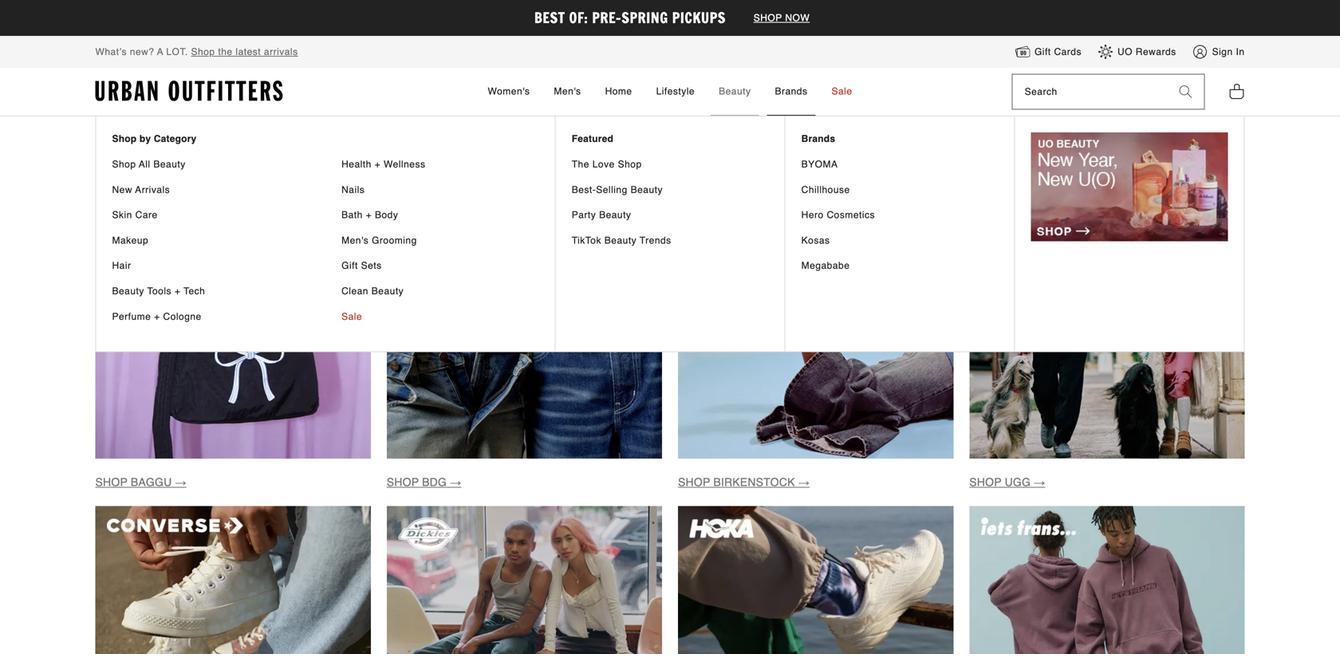 Task type: locate. For each thing, give the bounding box(es) containing it.
gift inside the "main navigation" element
[[342, 260, 358, 271]]

→ right birkenstock
[[798, 476, 810, 489]]

0 horizontal spatial sale link
[[342, 310, 539, 324]]

+ right bath
[[366, 210, 372, 221]]

beauty up perfume
[[112, 286, 144, 297]]

sale right brands link
[[832, 86, 853, 97]]

best-selling beauty link
[[572, 183, 769, 197]]

shop all beauty
[[112, 159, 186, 170]]

shop inside shop all beauty link
[[112, 159, 136, 170]]

beauty down best-selling beauty
[[599, 210, 631, 221]]

what's new? a lot. shop the latest arrivals
[[95, 46, 298, 58]]

men's link
[[546, 68, 589, 116]]

+ left cologne
[[154, 311, 160, 322]]

+ for wellness
[[375, 159, 381, 170]]

party beauty link
[[572, 209, 769, 222]]

→ for shop birkenstock →
[[798, 476, 810, 489]]

skin care link
[[112, 209, 310, 222]]

shop left now
[[754, 12, 782, 24]]

1 vertical spatial gift
[[342, 260, 358, 271]]

bath
[[342, 210, 363, 221]]

cosmetics
[[827, 210, 875, 221]]

best-
[[572, 184, 596, 195]]

1 horizontal spatial gift
[[1035, 46, 1051, 57]]

beauty
[[719, 86, 751, 97], [153, 159, 186, 170], [631, 184, 663, 195], [599, 210, 631, 221], [605, 235, 637, 246], [112, 286, 144, 297], [372, 286, 404, 297]]

4 → from the left
[[1034, 476, 1046, 489]]

chillhouse link
[[802, 183, 999, 197]]

clean beauty link
[[342, 285, 539, 298]]

sign in button
[[1193, 44, 1245, 60]]

→ for shop ugg →
[[1034, 476, 1046, 489]]

party
[[572, 210, 596, 221]]

shop baggu → link
[[95, 476, 186, 489]]

my shopping bag image
[[1229, 82, 1245, 100]]

pickups
[[672, 8, 726, 28]]

1 vertical spatial men's
[[342, 235, 369, 246]]

→ right baggu
[[175, 476, 186, 489]]

→ right ugg
[[1034, 476, 1046, 489]]

shop left the all
[[112, 159, 136, 170]]

1 vertical spatial sale link
[[342, 310, 539, 324]]

beauty down the sets
[[372, 286, 404, 297]]

shop
[[754, 12, 782, 24], [95, 476, 128, 489], [387, 476, 419, 489], [678, 476, 710, 489], [970, 476, 1002, 489]]

shop right love
[[618, 159, 642, 170]]

0 horizontal spatial sale
[[342, 311, 362, 322]]

shop birkenstock → link
[[678, 476, 810, 489]]

sale
[[832, 86, 853, 97], [342, 311, 362, 322]]

of:
[[569, 8, 588, 28]]

→
[[175, 476, 186, 489], [450, 476, 461, 489], [798, 476, 810, 489], [1034, 476, 1046, 489]]

search image
[[1180, 86, 1192, 98]]

grooming
[[372, 235, 417, 246]]

what's
[[95, 46, 127, 58]]

beauty right the all
[[153, 159, 186, 170]]

shop now
[[754, 12, 810, 24]]

hero
[[802, 210, 824, 221]]

brands up byoma at the top
[[802, 133, 836, 145]]

shop bdg image
[[387, 183, 662, 459]]

beauty down the love shop link
[[631, 184, 663, 195]]

shop left birkenstock
[[678, 476, 710, 489]]

bath + body link
[[342, 209, 539, 222]]

sale down clean
[[342, 311, 362, 322]]

1 horizontal spatial sale
[[832, 86, 853, 97]]

0 horizontal spatial men's
[[342, 235, 369, 246]]

men's left home
[[554, 86, 581, 97]]

shop left bdg
[[387, 476, 419, 489]]

uo rewards link
[[1098, 44, 1177, 60]]

sets
[[361, 260, 382, 271]]

new year new u(o) image
[[1031, 133, 1228, 241]]

1 horizontal spatial men's
[[554, 86, 581, 97]]

cards
[[1054, 46, 1082, 57]]

wellness
[[384, 159, 426, 170]]

skin
[[112, 210, 132, 221]]

→ right bdg
[[450, 476, 461, 489]]

megababe link
[[802, 259, 999, 273]]

shop left baggu
[[95, 476, 128, 489]]

hero cosmetics link
[[802, 209, 999, 222]]

gift left cards
[[1035, 46, 1051, 57]]

0 vertical spatial gift
[[1035, 46, 1051, 57]]

hair
[[112, 260, 131, 271]]

0 horizontal spatial gift
[[342, 260, 358, 271]]

sale link for clean beauty
[[342, 310, 539, 324]]

men's
[[554, 86, 581, 97], [342, 235, 369, 246]]

beauty link
[[711, 68, 759, 116]]

spring
[[622, 8, 668, 28]]

shop left ugg
[[970, 476, 1002, 489]]

home
[[605, 86, 632, 97]]

3 → from the left
[[798, 476, 810, 489]]

sign in
[[1213, 46, 1245, 57]]

gift
[[1035, 46, 1051, 57], [342, 260, 358, 271]]

shop bdg → link
[[387, 476, 461, 489]]

bdg
[[422, 476, 447, 489]]

sale link
[[824, 68, 861, 116], [342, 310, 539, 324]]

rewards
[[1136, 46, 1177, 57]]

pre-
[[592, 8, 622, 28]]

0 vertical spatial sale link
[[824, 68, 861, 116]]

shop left top on the top left of page
[[95, 142, 127, 157]]

shop for shop now
[[754, 12, 782, 24]]

1 horizontal spatial sale link
[[824, 68, 861, 116]]

None search field
[[1013, 75, 1168, 109]]

sale link down clean beauty link
[[342, 310, 539, 324]]

Search text field
[[1013, 75, 1168, 109]]

0 vertical spatial men's
[[554, 86, 581, 97]]

now
[[785, 12, 810, 24]]

shop for shop ugg →
[[970, 476, 1002, 489]]

tiktok
[[572, 235, 602, 246]]

sale link right brands link
[[824, 68, 861, 116]]

shop birkenstock →
[[678, 476, 810, 489]]

brands
[[775, 86, 808, 97], [802, 133, 836, 145], [156, 142, 199, 157]]

shop top brands
[[95, 142, 199, 157]]

shop for shop all beauty
[[112, 159, 136, 170]]

the love shop link
[[572, 158, 769, 171]]

hoka image
[[678, 506, 954, 654]]

main navigation element
[[47, 68, 1293, 352]]

shop ugg → link
[[970, 476, 1046, 489]]

gift left the sets
[[342, 260, 358, 271]]

gift cards link
[[1015, 44, 1082, 60]]

+ right health
[[375, 159, 381, 170]]

featured
[[572, 133, 614, 145]]

kosas
[[802, 235, 830, 246]]

trends
[[640, 235, 672, 246]]

men's down bath
[[342, 235, 369, 246]]

shop inside the love shop link
[[618, 159, 642, 170]]

2 → from the left
[[450, 476, 461, 489]]

shop ugg →
[[970, 476, 1046, 489]]

brands right beauty link
[[775, 86, 808, 97]]

0 vertical spatial sale
[[832, 86, 853, 97]]

1 vertical spatial sale
[[342, 311, 362, 322]]

+ for body
[[366, 210, 372, 221]]

shop for shop by category
[[112, 133, 137, 145]]

1 → from the left
[[175, 476, 186, 489]]

shop left by
[[112, 133, 137, 145]]

best
[[534, 8, 565, 28]]

love
[[593, 159, 615, 170]]

skin care
[[112, 210, 158, 221]]

latest
[[236, 46, 261, 58]]



Task type: vqa. For each thing, say whether or not it's contained in the screenshot.
product
no



Task type: describe. For each thing, give the bounding box(es) containing it.
shop for shop birkenstock →
[[678, 476, 710, 489]]

beauty inside 'link'
[[631, 184, 663, 195]]

nails link
[[342, 183, 539, 197]]

cologne
[[163, 311, 202, 322]]

shop iets frans image
[[970, 506, 1245, 654]]

men's grooming link
[[342, 234, 539, 247]]

chillhouse
[[802, 184, 850, 195]]

sale for brands
[[832, 86, 853, 97]]

beauty left brands link
[[719, 86, 751, 97]]

sign
[[1213, 46, 1233, 57]]

byoma
[[802, 159, 838, 170]]

→ for shop bdg →
[[450, 476, 461, 489]]

+ for cologne
[[154, 311, 160, 322]]

shop all beauty link
[[112, 158, 310, 171]]

top
[[131, 142, 152, 157]]

women's link
[[480, 68, 538, 116]]

lifestyle link
[[648, 68, 703, 116]]

beauty down party beauty
[[605, 235, 637, 246]]

shop ugg image
[[970, 183, 1245, 459]]

gift sets
[[342, 260, 382, 271]]

makeup link
[[112, 234, 310, 247]]

perfume + cologne
[[112, 311, 202, 322]]

makeup
[[112, 235, 149, 246]]

sale link for brands
[[824, 68, 861, 116]]

by
[[139, 133, 151, 145]]

men's for men's
[[554, 86, 581, 97]]

lot.
[[166, 46, 188, 58]]

shop for shop top brands
[[95, 142, 127, 157]]

shop birkenstock image
[[678, 183, 954, 459]]

men's for men's grooming
[[342, 235, 369, 246]]

body
[[375, 210, 398, 221]]

byoma link
[[802, 158, 999, 171]]

shop dickies image
[[387, 506, 662, 654]]

tiktok beauty trends
[[572, 235, 672, 246]]

new?
[[130, 46, 154, 58]]

clean
[[342, 286, 369, 297]]

all
[[139, 159, 150, 170]]

sale for clean beauty
[[342, 311, 362, 322]]

health + wellness link
[[342, 158, 539, 171]]

tech
[[184, 286, 205, 297]]

new arrivals link
[[112, 183, 310, 197]]

brands up the shop all beauty
[[156, 142, 199, 157]]

birkenstock
[[714, 476, 795, 489]]

nails
[[342, 184, 365, 195]]

women's
[[488, 86, 530, 97]]

shop baggu image
[[95, 183, 371, 459]]

shop for shop baggu →
[[95, 476, 128, 489]]

arrivals
[[264, 46, 298, 58]]

tiktok beauty trends link
[[572, 234, 769, 247]]

brands link
[[767, 68, 816, 116]]

shop for shop bdg →
[[387, 476, 419, 489]]

home link
[[597, 68, 640, 116]]

health + wellness
[[342, 159, 426, 170]]

gift for gift cards
[[1035, 46, 1051, 57]]

shop baggu →
[[95, 476, 186, 489]]

party beauty
[[572, 210, 631, 221]]

perfume + cologne link
[[112, 310, 310, 324]]

ugg
[[1005, 476, 1031, 489]]

+ left tech
[[175, 286, 181, 297]]

beauty tools + tech
[[112, 286, 205, 297]]

perfume
[[112, 311, 151, 322]]

urban outfitters image
[[95, 81, 283, 102]]

lifestyle
[[656, 86, 695, 97]]

gift for gift sets
[[342, 260, 358, 271]]

→ for shop baggu →
[[175, 476, 186, 489]]

baggu
[[131, 476, 172, 489]]

uo rewards
[[1118, 46, 1177, 57]]

tools
[[147, 286, 172, 297]]

the
[[218, 46, 233, 58]]

health
[[342, 159, 372, 170]]

care
[[135, 210, 158, 221]]

shop by category
[[112, 133, 197, 145]]

selling
[[596, 184, 628, 195]]

arrivals
[[135, 184, 170, 195]]

a
[[157, 46, 163, 58]]

best-selling beauty
[[572, 184, 663, 195]]

best of:  pre-spring pickups
[[534, 8, 730, 28]]

shop bdg →
[[387, 476, 461, 489]]

in
[[1236, 46, 1245, 57]]

shop now link
[[746, 12, 818, 24]]

the love shop
[[572, 159, 642, 170]]

shop the latest arrivals link
[[191, 46, 298, 58]]

bath + body
[[342, 210, 398, 221]]

category
[[154, 133, 197, 145]]

new
[[112, 184, 132, 195]]

megababe
[[802, 260, 850, 271]]

beauty tools + tech link
[[112, 285, 310, 298]]

shop converse image
[[95, 506, 371, 654]]

clean beauty
[[342, 286, 404, 297]]

shop left the
[[191, 46, 215, 58]]

hero cosmetics
[[802, 210, 875, 221]]



